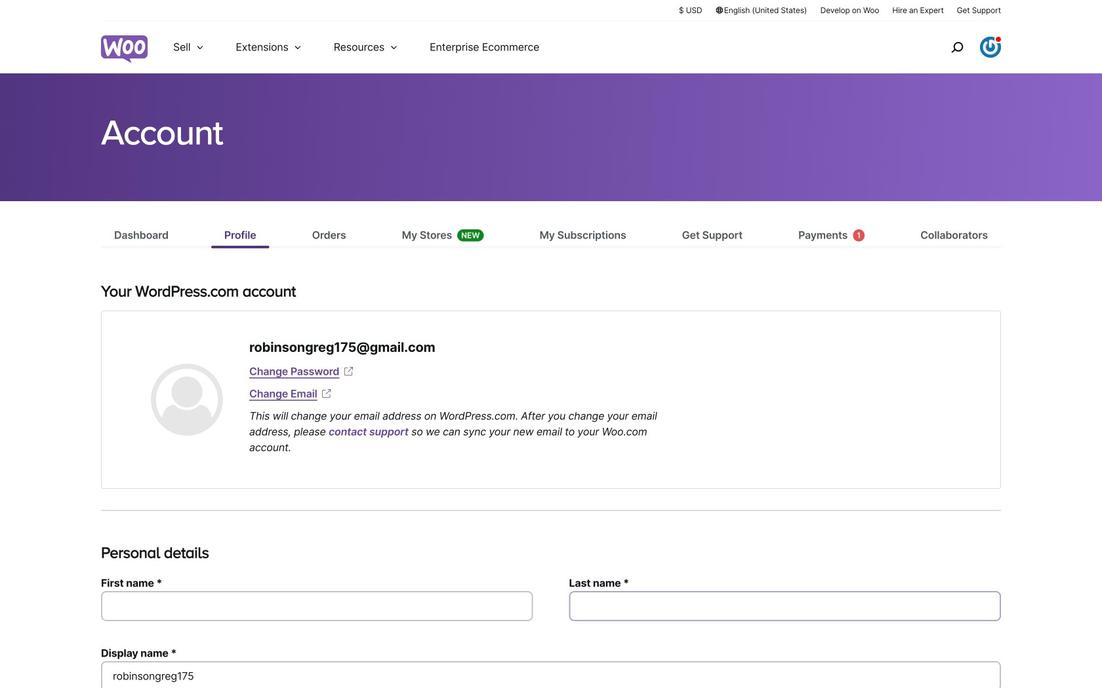 Task type: vqa. For each thing, say whether or not it's contained in the screenshot.
the bottom external link image
yes



Task type: describe. For each thing, give the bounding box(es) containing it.
open account menu image
[[980, 37, 1001, 58]]

service navigation menu element
[[923, 26, 1001, 69]]

search image
[[947, 37, 968, 58]]

external link image
[[320, 388, 333, 401]]



Task type: locate. For each thing, give the bounding box(es) containing it.
gravatar image image
[[151, 364, 223, 436]]

external link image
[[342, 365, 355, 379]]

None text field
[[101, 662, 1001, 689]]

None text field
[[101, 592, 533, 622], [569, 592, 1001, 622], [101, 592, 533, 622], [569, 592, 1001, 622]]



